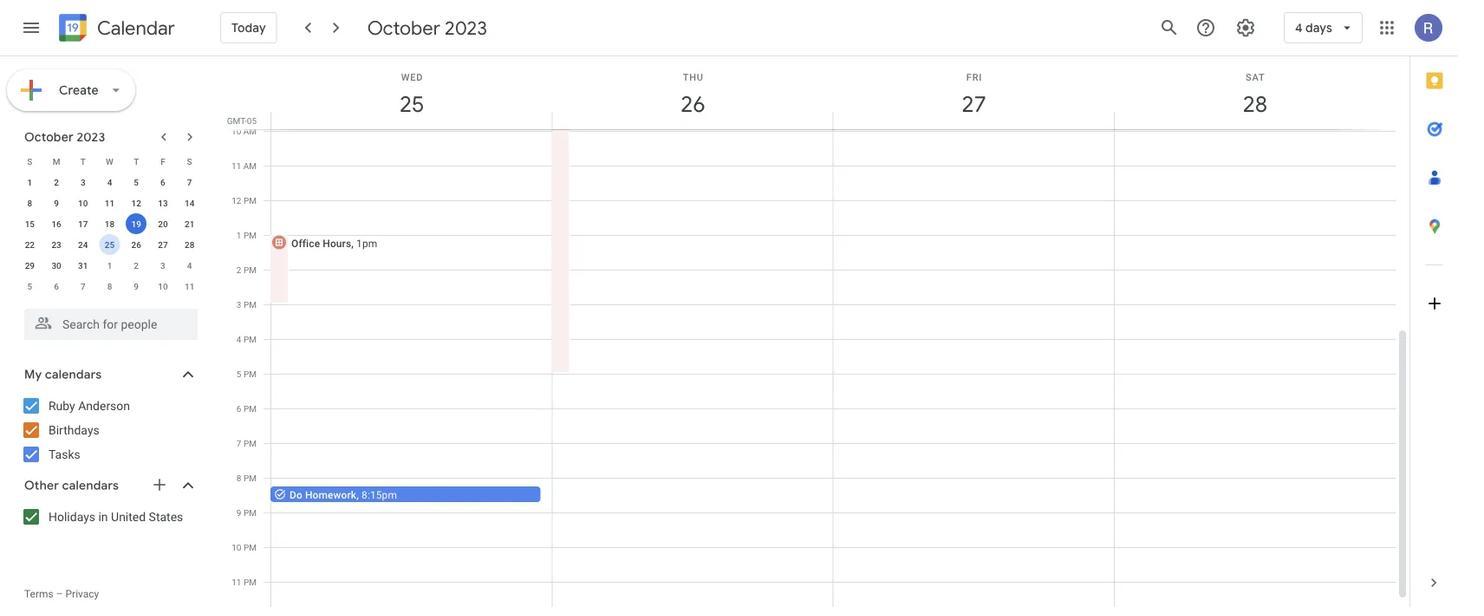 Task type: describe. For each thing, give the bounding box(es) containing it.
15
[[25, 219, 35, 229]]

calendar heading
[[94, 16, 175, 40]]

6 for november 6 "element"
[[54, 281, 59, 291]]

sat
[[1246, 72, 1266, 82]]

pm for 1 pm
[[244, 230, 257, 240]]

october 2023 grid
[[16, 151, 203, 297]]

Search for people text field
[[35, 309, 187, 340]]

november 6 element
[[46, 276, 67, 297]]

4 for 4 days
[[1296, 20, 1303, 36]]

am for 10 am
[[244, 126, 257, 136]]

pm for 3 pm
[[244, 299, 257, 310]]

states
[[149, 510, 183, 524]]

november 2 element
[[126, 255, 147, 276]]

privacy
[[66, 588, 99, 600]]

11 for 11 element
[[105, 198, 115, 208]]

10 for 10 am
[[232, 126, 241, 136]]

3 pm
[[237, 299, 257, 310]]

pm for 10 pm
[[244, 542, 257, 553]]

11 element
[[99, 193, 120, 213]]

my calendars button
[[3, 361, 215, 389]]

30
[[51, 260, 61, 271]]

8 for november 8 element
[[107, 281, 112, 291]]

0 vertical spatial 3
[[81, 177, 86, 187]]

0 horizontal spatial 2
[[54, 177, 59, 187]]

23
[[51, 239, 61, 250]]

settings menu image
[[1236, 17, 1257, 38]]

0 horizontal spatial october
[[24, 129, 74, 145]]

holidays
[[49, 510, 95, 524]]

pm for 11 pm
[[244, 577, 257, 587]]

28 link
[[1236, 84, 1276, 124]]

11 for 11 am
[[232, 160, 241, 171]]

united
[[111, 510, 146, 524]]

, for hours
[[351, 237, 354, 249]]

10 for november 10 element
[[158, 281, 168, 291]]

4 days
[[1296, 20, 1333, 36]]

row containing 1
[[16, 172, 203, 193]]

23 element
[[46, 234, 67, 255]]

0 vertical spatial october
[[368, 16, 441, 40]]

28 column header
[[1114, 56, 1396, 129]]

27 element
[[153, 234, 173, 255]]

7 pm
[[237, 438, 257, 448]]

m
[[53, 156, 60, 167]]

1 for 1 pm
[[237, 230, 242, 240]]

18 element
[[99, 213, 120, 234]]

pm for 2 pm
[[244, 265, 257, 275]]

25 link
[[392, 84, 432, 124]]

2 for november 2 element
[[134, 260, 139, 271]]

2 s from the left
[[187, 156, 192, 167]]

29
[[25, 260, 35, 271]]

pm for 5 pm
[[244, 369, 257, 379]]

my calendars
[[24, 367, 102, 383]]

0 vertical spatial 7
[[187, 177, 192, 187]]

25 element
[[99, 234, 120, 255]]

26 inside 26 element
[[131, 239, 141, 250]]

november 3 element
[[153, 255, 173, 276]]

calendar element
[[56, 10, 175, 49]]

today button
[[220, 7, 277, 49]]

3 for november 3 element
[[161, 260, 165, 271]]

1 t from the left
[[80, 156, 86, 167]]

november 11 element
[[179, 276, 200, 297]]

18
[[105, 219, 115, 229]]

27 inside column header
[[961, 90, 986, 118]]

main drawer image
[[21, 17, 42, 38]]

2 for 2 pm
[[237, 265, 242, 275]]

12 for 12 pm
[[232, 195, 242, 206]]

pm for 7 pm
[[244, 438, 257, 448]]

19 cell
[[123, 213, 150, 234]]

28 inside october 2023 grid
[[185, 239, 195, 250]]

row containing 5
[[16, 276, 203, 297]]

7 for 7 pm
[[237, 438, 242, 448]]

21 element
[[179, 213, 200, 234]]

6 for 6 pm
[[237, 403, 242, 414]]

office
[[291, 237, 320, 249]]

17
[[78, 219, 88, 229]]

other calendars button
[[3, 472, 215, 500]]

0 vertical spatial 1
[[27, 177, 32, 187]]

ruby anderson
[[49, 399, 130, 413]]

november 1 element
[[99, 255, 120, 276]]

november 9 element
[[126, 276, 147, 297]]

26 link
[[673, 84, 713, 124]]

thu
[[683, 72, 704, 82]]

11 for november 11 element
[[185, 281, 195, 291]]

1 for november 1 'element'
[[107, 260, 112, 271]]

hours
[[323, 237, 351, 249]]

28 inside column header
[[1242, 90, 1267, 118]]

26 column header
[[552, 56, 834, 129]]

november 7 element
[[73, 276, 93, 297]]

2 t from the left
[[134, 156, 139, 167]]

row containing s
[[16, 151, 203, 172]]

28 element
[[179, 234, 200, 255]]

anderson
[[78, 399, 130, 413]]

pm for 4 pm
[[244, 334, 257, 344]]

pm for 12 pm
[[244, 195, 257, 206]]

31
[[78, 260, 88, 271]]

wed 25
[[399, 72, 424, 118]]

6 pm
[[237, 403, 257, 414]]

my calendars list
[[3, 392, 215, 468]]

0 vertical spatial 2023
[[445, 16, 487, 40]]

row containing 15
[[16, 213, 203, 234]]

10 element
[[73, 193, 93, 213]]

12 element
[[126, 193, 147, 213]]

30 element
[[46, 255, 67, 276]]



Task type: vqa. For each thing, say whether or not it's contained in the screenshot.


Task type: locate. For each thing, give the bounding box(es) containing it.
1 horizontal spatial 25
[[399, 90, 423, 118]]

2 horizontal spatial 7
[[237, 438, 242, 448]]

8 inside grid
[[237, 473, 242, 483]]

pm for 8 pm
[[244, 473, 257, 483]]

pm up 2 pm
[[244, 230, 257, 240]]

1 vertical spatial 2023
[[77, 129, 105, 145]]

birthdays
[[49, 423, 100, 437]]

7 inside november 7 element
[[81, 281, 86, 291]]

5 for 5 pm
[[237, 369, 242, 379]]

7 for november 7 element
[[81, 281, 86, 291]]

2 horizontal spatial 2
[[237, 265, 242, 275]]

11 pm from the top
[[244, 542, 257, 553]]

6 down f
[[161, 177, 165, 187]]

4
[[1296, 20, 1303, 36], [107, 177, 112, 187], [187, 260, 192, 271], [237, 334, 242, 344]]

26 down 19
[[131, 239, 141, 250]]

9 for 9 pm
[[237, 507, 242, 518]]

0 horizontal spatial 9
[[54, 198, 59, 208]]

pm down 9 pm
[[244, 542, 257, 553]]

4 pm
[[237, 334, 257, 344]]

7
[[187, 177, 192, 187], [81, 281, 86, 291], [237, 438, 242, 448]]

2 down m
[[54, 177, 59, 187]]

26 down thu
[[680, 90, 705, 118]]

0 vertical spatial 5
[[134, 177, 139, 187]]

october 2023 up wed
[[368, 16, 487, 40]]

0 horizontal spatial 5
[[27, 281, 32, 291]]

12
[[232, 195, 242, 206], [131, 198, 141, 208]]

0 vertical spatial 27
[[961, 90, 986, 118]]

11 for 11 pm
[[232, 577, 242, 587]]

14 element
[[179, 193, 200, 213]]

october up wed
[[368, 16, 441, 40]]

0 vertical spatial am
[[244, 126, 257, 136]]

office hours , 1pm
[[291, 237, 378, 249]]

27
[[961, 90, 986, 118], [158, 239, 168, 250]]

9 for november 9 element
[[134, 281, 139, 291]]

terms link
[[24, 588, 54, 600]]

privacy link
[[66, 588, 99, 600]]

calendars up ruby
[[45, 367, 102, 383]]

0 vertical spatial calendars
[[45, 367, 102, 383]]

3 row from the top
[[16, 193, 203, 213]]

add other calendars image
[[151, 476, 168, 494]]

1 row from the top
[[16, 151, 203, 172]]

pm up 7 pm
[[244, 403, 257, 414]]

2 horizontal spatial 1
[[237, 230, 242, 240]]

6 inside grid
[[237, 403, 242, 414]]

my
[[24, 367, 42, 383]]

8 down november 1 'element'
[[107, 281, 112, 291]]

1 vertical spatial 28
[[185, 239, 195, 250]]

pm for 6 pm
[[244, 403, 257, 414]]

15 element
[[19, 213, 40, 234]]

16 element
[[46, 213, 67, 234]]

t right m
[[80, 156, 86, 167]]

26
[[680, 90, 705, 118], [131, 239, 141, 250]]

9 up 10 pm
[[237, 507, 242, 518]]

0 horizontal spatial 27
[[158, 239, 168, 250]]

31 element
[[73, 255, 93, 276]]

5 pm
[[237, 369, 257, 379]]

4 up 11 element
[[107, 177, 112, 187]]

0 horizontal spatial 12
[[131, 198, 141, 208]]

2 up november 9 element
[[134, 260, 139, 271]]

7 row from the top
[[16, 276, 203, 297]]

row containing 29
[[16, 255, 203, 276]]

20 element
[[153, 213, 173, 234]]

0 horizontal spatial 3
[[81, 177, 86, 187]]

grid containing 25
[[222, 56, 1410, 607]]

5 up 12 element at left top
[[134, 177, 139, 187]]

thu 26
[[680, 72, 705, 118]]

1 vertical spatial 5
[[27, 281, 32, 291]]

24 element
[[73, 234, 93, 255]]

row containing 8
[[16, 193, 203, 213]]

12 inside grid
[[232, 195, 242, 206]]

2 horizontal spatial 9
[[237, 507, 242, 518]]

1 vertical spatial october
[[24, 129, 74, 145]]

1 horizontal spatial 5
[[134, 177, 139, 187]]

2 pm
[[237, 265, 257, 275]]

3 for 3 pm
[[237, 299, 242, 310]]

1 vertical spatial 8
[[107, 281, 112, 291]]

t left f
[[134, 156, 139, 167]]

6 pm from the top
[[244, 369, 257, 379]]

, for homework
[[357, 489, 359, 501]]

4 for 4 pm
[[237, 334, 242, 344]]

29 element
[[19, 255, 40, 276]]

11 down november 4 element
[[185, 281, 195, 291]]

days
[[1306, 20, 1333, 36]]

0 horizontal spatial 28
[[185, 239, 195, 250]]

5 down 29 element
[[27, 281, 32, 291]]

11 up 18
[[105, 198, 115, 208]]

1 horizontal spatial 1
[[107, 260, 112, 271]]

1 horizontal spatial 2023
[[445, 16, 487, 40]]

14
[[185, 198, 195, 208]]

6 inside "element"
[[54, 281, 59, 291]]

sat 28
[[1242, 72, 1267, 118]]

0 vertical spatial 28
[[1242, 90, 1267, 118]]

11 pm
[[232, 577, 257, 587]]

28 down sat
[[1242, 90, 1267, 118]]

calendars inside dropdown button
[[45, 367, 102, 383]]

terms
[[24, 588, 54, 600]]

–
[[56, 588, 63, 600]]

0 vertical spatial october 2023
[[368, 16, 487, 40]]

row group containing 1
[[16, 172, 203, 297]]

5
[[134, 177, 139, 187], [27, 281, 32, 291], [237, 369, 242, 379]]

8 pm
[[237, 473, 257, 483]]

5 row from the top
[[16, 234, 203, 255]]

2 vertical spatial 8
[[237, 473, 242, 483]]

8:15pm
[[362, 489, 397, 501]]

pm down 10 pm
[[244, 577, 257, 587]]

other calendars
[[24, 478, 119, 494]]

2023 up 25 column header
[[445, 16, 487, 40]]

calendars up 'in'
[[62, 478, 119, 494]]

calendar
[[97, 16, 175, 40]]

1pm
[[357, 237, 378, 249]]

1 up 15 element
[[27, 177, 32, 187]]

1 horizontal spatial t
[[134, 156, 139, 167]]

19, today element
[[126, 213, 147, 234]]

1 down 25 element
[[107, 260, 112, 271]]

2 pm from the top
[[244, 230, 257, 240]]

, left the 1pm
[[351, 237, 354, 249]]

am for 11 am
[[244, 160, 257, 171]]

7 pm from the top
[[244, 403, 257, 414]]

ruby
[[49, 399, 75, 413]]

3 up 10 element
[[81, 177, 86, 187]]

s left m
[[27, 156, 32, 167]]

1 s from the left
[[27, 156, 32, 167]]

1 horizontal spatial 3
[[161, 260, 165, 271]]

0 vertical spatial 25
[[399, 90, 423, 118]]

12 down 11 am
[[232, 195, 242, 206]]

10 up 17
[[78, 198, 88, 208]]

4 down 28 element on the top
[[187, 260, 192, 271]]

1 horizontal spatial 27
[[961, 90, 986, 118]]

24
[[78, 239, 88, 250]]

gmt-05
[[227, 115, 257, 126]]

9 pm from the top
[[244, 473, 257, 483]]

0 horizontal spatial t
[[80, 156, 86, 167]]

2 am from the top
[[244, 160, 257, 171]]

4 inside november 4 element
[[187, 260, 192, 271]]

0 horizontal spatial 6
[[54, 281, 59, 291]]

1 vertical spatial 6
[[54, 281, 59, 291]]

f
[[161, 156, 165, 167]]

7 up 14 element
[[187, 177, 192, 187]]

27 inside row
[[158, 239, 168, 250]]

october 2023
[[368, 16, 487, 40], [24, 129, 105, 145]]

1 vertical spatial 7
[[81, 281, 86, 291]]

2 horizontal spatial 3
[[237, 299, 242, 310]]

13
[[158, 198, 168, 208]]

4 pm from the top
[[244, 299, 257, 310]]

0 horizontal spatial 26
[[131, 239, 141, 250]]

3
[[81, 177, 86, 187], [161, 260, 165, 271], [237, 299, 242, 310]]

create
[[59, 82, 99, 98]]

november 5 element
[[19, 276, 40, 297]]

wed
[[401, 72, 424, 82]]

calendars for my calendars
[[45, 367, 102, 383]]

10
[[232, 126, 241, 136], [78, 198, 88, 208], [158, 281, 168, 291], [232, 542, 242, 553]]

1 horizontal spatial ,
[[357, 489, 359, 501]]

10 for 10 pm
[[232, 542, 242, 553]]

pm up 5 pm
[[244, 334, 257, 344]]

7 down 6 pm
[[237, 438, 242, 448]]

0 horizontal spatial 25
[[105, 239, 115, 250]]

0 vertical spatial 26
[[680, 90, 705, 118]]

0 vertical spatial 9
[[54, 198, 59, 208]]

05
[[247, 115, 257, 126]]

5 pm from the top
[[244, 334, 257, 344]]

20
[[158, 219, 168, 229]]

12 up 19
[[131, 198, 141, 208]]

s right f
[[187, 156, 192, 167]]

1 vertical spatial 26
[[131, 239, 141, 250]]

9 inside grid
[[237, 507, 242, 518]]

tasks
[[49, 447, 80, 461]]

1 vertical spatial 9
[[134, 281, 139, 291]]

pm for 9 pm
[[244, 507, 257, 518]]

1 horizontal spatial s
[[187, 156, 192, 167]]

2 vertical spatial 6
[[237, 403, 242, 414]]

27 down '20'
[[158, 239, 168, 250]]

other
[[24, 478, 59, 494]]

1 vertical spatial 27
[[158, 239, 168, 250]]

0 horizontal spatial 7
[[81, 281, 86, 291]]

3 down 2 pm
[[237, 299, 242, 310]]

pm down 8 pm
[[244, 507, 257, 518]]

8
[[27, 198, 32, 208], [107, 281, 112, 291], [237, 473, 242, 483]]

calendars
[[45, 367, 102, 383], [62, 478, 119, 494]]

1 horizontal spatial 8
[[107, 281, 112, 291]]

november 4 element
[[179, 255, 200, 276]]

10 left 05
[[232, 126, 241, 136]]

1 vertical spatial 1
[[237, 230, 242, 240]]

7 down '31' element
[[81, 281, 86, 291]]

s
[[27, 156, 32, 167], [187, 156, 192, 167]]

2 vertical spatial 3
[[237, 299, 242, 310]]

pm down 6 pm
[[244, 438, 257, 448]]

tab list
[[1411, 56, 1459, 559]]

19
[[131, 219, 141, 229]]

holidays in united states
[[49, 510, 183, 524]]

1 vertical spatial calendars
[[62, 478, 119, 494]]

12 pm
[[232, 195, 257, 206]]

25 down 18
[[105, 239, 115, 250]]

4 left days
[[1296, 20, 1303, 36]]

6 up 7 pm
[[237, 403, 242, 414]]

1 inside grid
[[237, 230, 242, 240]]

grid
[[222, 56, 1410, 607]]

w
[[106, 156, 114, 167]]

0 horizontal spatial 1
[[27, 177, 32, 187]]

21
[[185, 219, 195, 229]]

9 pm
[[237, 507, 257, 518]]

2 row from the top
[[16, 172, 203, 193]]

5 inside grid
[[237, 369, 242, 379]]

fri
[[967, 72, 983, 82]]

5 inside november 5 element
[[27, 281, 32, 291]]

9 up 16 element
[[54, 198, 59, 208]]

row
[[16, 151, 203, 172], [16, 172, 203, 193], [16, 193, 203, 213], [16, 213, 203, 234], [16, 234, 203, 255], [16, 255, 203, 276], [16, 276, 203, 297]]

row group
[[16, 172, 203, 297]]

9
[[54, 198, 59, 208], [134, 281, 139, 291], [237, 507, 242, 518]]

1 horizontal spatial 7
[[187, 177, 192, 187]]

2 down 1 pm
[[237, 265, 242, 275]]

do
[[290, 489, 303, 501]]

27 down fri at the top
[[961, 90, 986, 118]]

8 pm from the top
[[244, 438, 257, 448]]

10 pm
[[232, 542, 257, 553]]

26 inside '26' column header
[[680, 90, 705, 118]]

am up 11 am
[[244, 126, 257, 136]]

9 down november 2 element
[[134, 281, 139, 291]]

5 for november 5 element
[[27, 281, 32, 291]]

11 am
[[232, 160, 257, 171]]

1 horizontal spatial october
[[368, 16, 441, 40]]

pm up 6 pm
[[244, 369, 257, 379]]

4 up 5 pm
[[237, 334, 242, 344]]

2 horizontal spatial 6
[[237, 403, 242, 414]]

homework
[[305, 489, 357, 501]]

10 up 11 pm
[[232, 542, 242, 553]]

1 pm
[[237, 230, 257, 240]]

4 row from the top
[[16, 213, 203, 234]]

2023 down create
[[77, 129, 105, 145]]

6 row from the top
[[16, 255, 203, 276]]

26 element
[[126, 234, 147, 255]]

october up m
[[24, 129, 74, 145]]

3 pm from the top
[[244, 265, 257, 275]]

1 horizontal spatial 26
[[680, 90, 705, 118]]

2 vertical spatial 1
[[107, 260, 112, 271]]

pm up 1 pm
[[244, 195, 257, 206]]

am
[[244, 126, 257, 136], [244, 160, 257, 171]]

calendars inside dropdown button
[[62, 478, 119, 494]]

25 inside the wed 25
[[399, 90, 423, 118]]

row containing 22
[[16, 234, 203, 255]]

25
[[399, 90, 423, 118], [105, 239, 115, 250]]

2
[[54, 177, 59, 187], [134, 260, 139, 271], [237, 265, 242, 275]]

1 am from the top
[[244, 126, 257, 136]]

gmt-
[[227, 115, 247, 126]]

12 pm from the top
[[244, 577, 257, 587]]

8 for 8 pm
[[237, 473, 242, 483]]

10 inside 10 element
[[78, 198, 88, 208]]

fri 27
[[961, 72, 986, 118]]

1 vertical spatial ,
[[357, 489, 359, 501]]

0 vertical spatial 8
[[27, 198, 32, 208]]

pm up 9 pm
[[244, 473, 257, 483]]

16
[[51, 219, 61, 229]]

12 for 12
[[131, 198, 141, 208]]

0 horizontal spatial 2023
[[77, 129, 105, 145]]

1 vertical spatial october 2023
[[24, 129, 105, 145]]

2 horizontal spatial 5
[[237, 369, 242, 379]]

6
[[161, 177, 165, 187], [54, 281, 59, 291], [237, 403, 242, 414]]

1 horizontal spatial 12
[[232, 195, 242, 206]]

create button
[[7, 69, 135, 111]]

0 horizontal spatial s
[[27, 156, 32, 167]]

22 element
[[19, 234, 40, 255]]

10 for 10 element
[[78, 198, 88, 208]]

pm
[[244, 195, 257, 206], [244, 230, 257, 240], [244, 265, 257, 275], [244, 299, 257, 310], [244, 334, 257, 344], [244, 369, 257, 379], [244, 403, 257, 414], [244, 438, 257, 448], [244, 473, 257, 483], [244, 507, 257, 518], [244, 542, 257, 553], [244, 577, 257, 587]]

2 vertical spatial 9
[[237, 507, 242, 518]]

25 inside cell
[[105, 239, 115, 250]]

1 inside 'element'
[[107, 260, 112, 271]]

today
[[232, 20, 266, 36]]

t
[[80, 156, 86, 167], [134, 156, 139, 167]]

None search field
[[0, 302, 215, 340]]

2023
[[445, 16, 487, 40], [77, 129, 105, 145]]

10 am
[[232, 126, 257, 136]]

13 element
[[153, 193, 173, 213]]

27 link
[[955, 84, 995, 124]]

terms – privacy
[[24, 588, 99, 600]]

11 down 10 pm
[[232, 577, 242, 587]]

0 vertical spatial ,
[[351, 237, 354, 249]]

8 up 15 element
[[27, 198, 32, 208]]

pm down 1 pm
[[244, 265, 257, 275]]

1 vertical spatial 3
[[161, 260, 165, 271]]

1 horizontal spatial 6
[[161, 177, 165, 187]]

11 down 10 am
[[232, 160, 241, 171]]

8 up 9 pm
[[237, 473, 242, 483]]

0 horizontal spatial ,
[[351, 237, 354, 249]]

november 8 element
[[99, 276, 120, 297]]

1 horizontal spatial october 2023
[[368, 16, 487, 40]]

1 down 12 pm
[[237, 230, 242, 240]]

november 10 element
[[153, 276, 173, 297]]

6 down '30' element
[[54, 281, 59, 291]]

25 cell
[[96, 234, 123, 255]]

1 horizontal spatial 2
[[134, 260, 139, 271]]

2 horizontal spatial 8
[[237, 473, 242, 483]]

october 2023 up m
[[24, 129, 105, 145]]

11
[[232, 160, 241, 171], [105, 198, 115, 208], [185, 281, 195, 291], [232, 577, 242, 587]]

25 column header
[[271, 56, 553, 129]]

0 vertical spatial 6
[[161, 177, 165, 187]]

25 down wed
[[399, 90, 423, 118]]

10 down november 3 element
[[158, 281, 168, 291]]

do homework , 8:15pm
[[290, 489, 397, 501]]

12 inside row
[[131, 198, 141, 208]]

0 horizontal spatial october 2023
[[24, 129, 105, 145]]

october
[[368, 16, 441, 40], [24, 129, 74, 145]]

calendars for other calendars
[[62, 478, 119, 494]]

5 up 6 pm
[[237, 369, 242, 379]]

7 inside grid
[[237, 438, 242, 448]]

am up 12 pm
[[244, 160, 257, 171]]

2 vertical spatial 5
[[237, 369, 242, 379]]

28
[[1242, 90, 1267, 118], [185, 239, 195, 250]]

28 down 21
[[185, 239, 195, 250]]

pm up 4 pm
[[244, 299, 257, 310]]

27 column header
[[833, 56, 1115, 129]]

2 vertical spatial 7
[[237, 438, 242, 448]]

4 days button
[[1284, 7, 1363, 49]]

1 vertical spatial 25
[[105, 239, 115, 250]]

1 vertical spatial am
[[244, 160, 257, 171]]

22
[[25, 239, 35, 250]]

1 horizontal spatial 28
[[1242, 90, 1267, 118]]

10 inside november 10 element
[[158, 281, 168, 291]]

, left 8:15pm
[[357, 489, 359, 501]]

10 pm from the top
[[244, 507, 257, 518]]

3 down 27 element
[[161, 260, 165, 271]]

1 pm from the top
[[244, 195, 257, 206]]

4 inside grid
[[237, 334, 242, 344]]

4 inside 4 days popup button
[[1296, 20, 1303, 36]]

1 horizontal spatial 9
[[134, 281, 139, 291]]

in
[[98, 510, 108, 524]]

0 horizontal spatial 8
[[27, 198, 32, 208]]

17 element
[[73, 213, 93, 234]]

4 for november 4 element
[[187, 260, 192, 271]]



